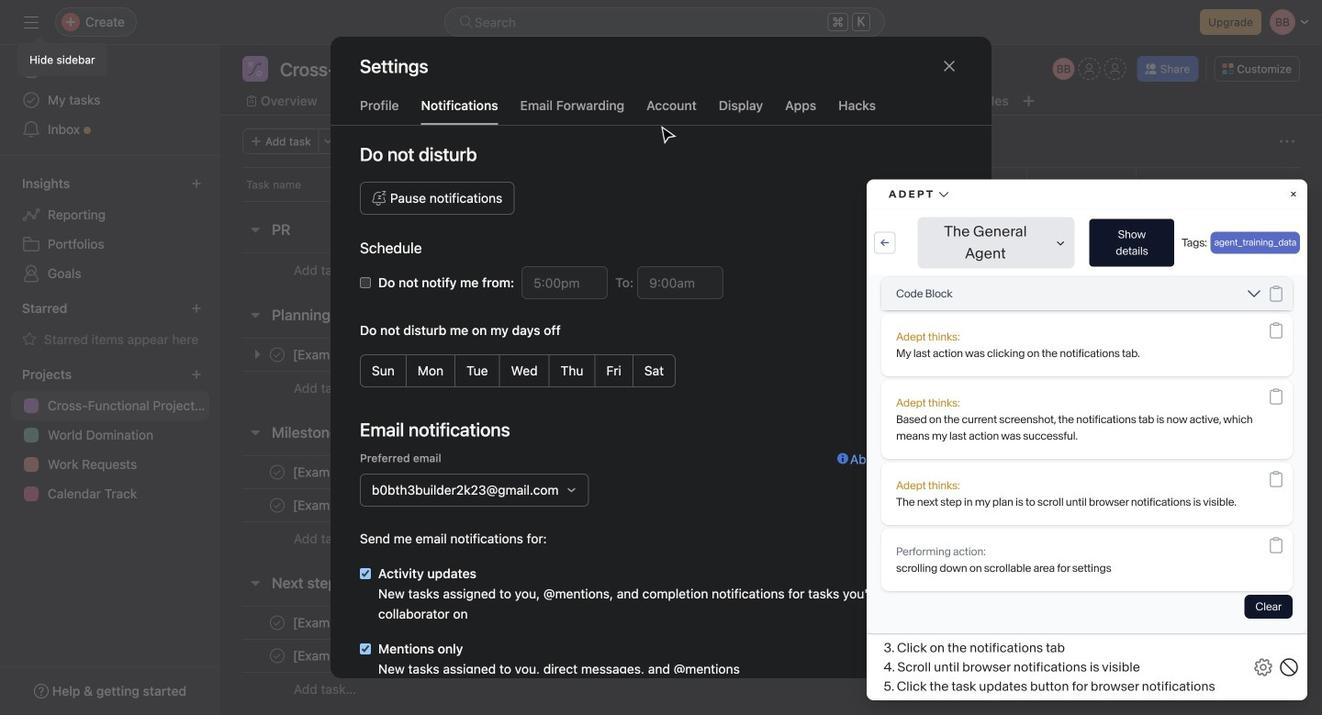 Task type: locate. For each thing, give the bounding box(es) containing it.
None text field
[[276, 56, 529, 82], [522, 266, 608, 299], [276, 56, 529, 82], [522, 266, 608, 299]]

settings tab list
[[331, 96, 992, 126]]

mark complete image
[[266, 495, 288, 517], [266, 645, 288, 667]]

task name text field for mark complete option within the [example] find venue for holiday party cell
[[289, 647, 526, 665]]

1 vertical spatial task name text field
[[289, 647, 526, 665]]

2 collapse task list for this group image from the top
[[248, 425, 263, 440]]

1 vertical spatial collapse task list for this group image
[[248, 576, 263, 591]]

starred element
[[0, 292, 220, 358]]

1 vertical spatial mark complete image
[[266, 612, 288, 634]]

3 mark complete checkbox from the top
[[266, 645, 288, 667]]

line_and_symbols image
[[248, 62, 263, 76]]

task name text field for mark complete checkbox
[[289, 614, 505, 632]]

mark complete checkbox inside [example] find venue for holiday party cell
[[266, 645, 288, 667]]

[example] finalize budget cell
[[220, 456, 808, 489]]

1 collapse task list for this group image from the top
[[248, 222, 263, 237]]

task name text field inside [example] evaluate new email marketing platform "cell"
[[289, 496, 591, 515]]

task name text field inside [example] finalize budget 'cell'
[[289, 463, 452, 482]]

collapse task list for this group image
[[248, 222, 263, 237], [248, 425, 263, 440]]

0 vertical spatial task name text field
[[289, 496, 591, 515]]

Mark complete checkbox
[[266, 612, 288, 634]]

None checkbox
[[360, 277, 371, 288], [360, 568, 371, 579], [360, 644, 371, 655], [360, 277, 371, 288], [360, 568, 371, 579], [360, 644, 371, 655]]

Task name text field
[[289, 463, 452, 482], [289, 614, 505, 632]]

2 mark complete image from the top
[[266, 645, 288, 667]]

task name text field for mark complete option in the [example] finalize budget 'cell'
[[289, 463, 452, 482]]

0 vertical spatial mark complete image
[[266, 461, 288, 484]]

2 collapse task list for this group image from the top
[[248, 576, 263, 591]]

mark complete image inside [example] approve campaign copy "cell"
[[266, 612, 288, 634]]

collapse task list for this group image
[[248, 308, 263, 322], [248, 576, 263, 591]]

mark complete checkbox inside [example] evaluate new email marketing platform "cell"
[[266, 495, 288, 517]]

1 vertical spatial mark complete image
[[266, 645, 288, 667]]

task name text field inside [example] find venue for holiday party cell
[[289, 647, 526, 665]]

2 mark complete image from the top
[[266, 612, 288, 634]]

1 task name text field from the top
[[289, 463, 452, 482]]

0 vertical spatial task name text field
[[289, 463, 452, 482]]

Task name text field
[[289, 496, 591, 515], [289, 647, 526, 665]]

0 vertical spatial collapse task list for this group image
[[248, 308, 263, 322]]

1 vertical spatial collapse task list for this group image
[[248, 425, 263, 440]]

1 mark complete checkbox from the top
[[266, 461, 288, 484]]

dialog
[[331, 37, 992, 715]]

0 vertical spatial collapse task list for this group image
[[248, 222, 263, 237]]

1 mark complete image from the top
[[266, 495, 288, 517]]

2 vertical spatial mark complete checkbox
[[266, 645, 288, 667]]

mark complete image inside [example] evaluate new email marketing platform "cell"
[[266, 495, 288, 517]]

row
[[220, 167, 1322, 201], [242, 200, 1300, 202], [220, 253, 1322, 287], [220, 371, 1322, 405], [220, 456, 1322, 489], [220, 489, 1322, 523], [220, 522, 1322, 556], [220, 606, 1322, 640], [220, 639, 1322, 673], [220, 672, 1322, 706]]

0 vertical spatial mark complete checkbox
[[266, 461, 288, 484]]

projects element
[[0, 358, 220, 512]]

2 task name text field from the top
[[289, 614, 505, 632]]

tooltip
[[18, 39, 106, 75]]

mark complete image inside [example] find venue for holiday party cell
[[266, 645, 288, 667]]

global element
[[0, 45, 220, 155]]

mark complete checkbox inside [example] finalize budget 'cell'
[[266, 461, 288, 484]]

mark complete checkbox for 1st collapse task list for this group icon from the bottom
[[266, 495, 288, 517]]

close this dialog image
[[942, 59, 957, 73]]

1 vertical spatial mark complete checkbox
[[266, 495, 288, 517]]

header milestones tree grid
[[220, 456, 1322, 556]]

1 task name text field from the top
[[289, 496, 591, 515]]

None text field
[[638, 266, 724, 299]]

2 mark complete checkbox from the top
[[266, 495, 288, 517]]

mark complete image inside [example] finalize budget 'cell'
[[266, 461, 288, 484]]

0 vertical spatial mark complete image
[[266, 495, 288, 517]]

2 task name text field from the top
[[289, 647, 526, 665]]

1 collapse task list for this group image from the top
[[248, 308, 263, 322]]

task name text field inside [example] approve campaign copy "cell"
[[289, 614, 505, 632]]

Mark complete checkbox
[[266, 461, 288, 484], [266, 495, 288, 517], [266, 645, 288, 667]]

1 mark complete image from the top
[[266, 461, 288, 484]]

mark complete image
[[266, 461, 288, 484], [266, 612, 288, 634]]

1 vertical spatial task name text field
[[289, 614, 505, 632]]



Task type: describe. For each thing, give the bounding box(es) containing it.
mark complete image for mark complete option inside [example] evaluate new email marketing platform "cell"
[[266, 495, 288, 517]]

task name text field for mark complete option inside [example] evaluate new email marketing platform "cell"
[[289, 496, 591, 515]]

collapse task list for this group image for header next steps tree grid in the bottom of the page
[[248, 576, 263, 591]]

hide sidebar image
[[24, 15, 39, 29]]

insights element
[[0, 167, 220, 292]]

[example] approve campaign copy cell
[[220, 606, 808, 640]]

collapse task list for this group image for header planning tree grid
[[248, 308, 263, 322]]

mark complete image for mark complete option in the [example] finalize budget 'cell'
[[266, 461, 288, 484]]

mark complete image for mark complete checkbox
[[266, 612, 288, 634]]

mark complete image for mark complete option within the [example] find venue for holiday party cell
[[266, 645, 288, 667]]

header next steps tree grid
[[220, 606, 1322, 706]]

[example] evaluate new email marketing platform cell
[[220, 489, 808, 523]]

[example] find venue for holiday party cell
[[220, 639, 808, 673]]

manage project members image
[[1053, 58, 1075, 80]]

header planning tree grid
[[220, 338, 1322, 405]]

mark complete checkbox for header next steps tree grid in the bottom of the page's collapse task list for this group image
[[266, 645, 288, 667]]



Task type: vqa. For each thing, say whether or not it's contained in the screenshot.
HEADER MILESTONES tree grid
yes



